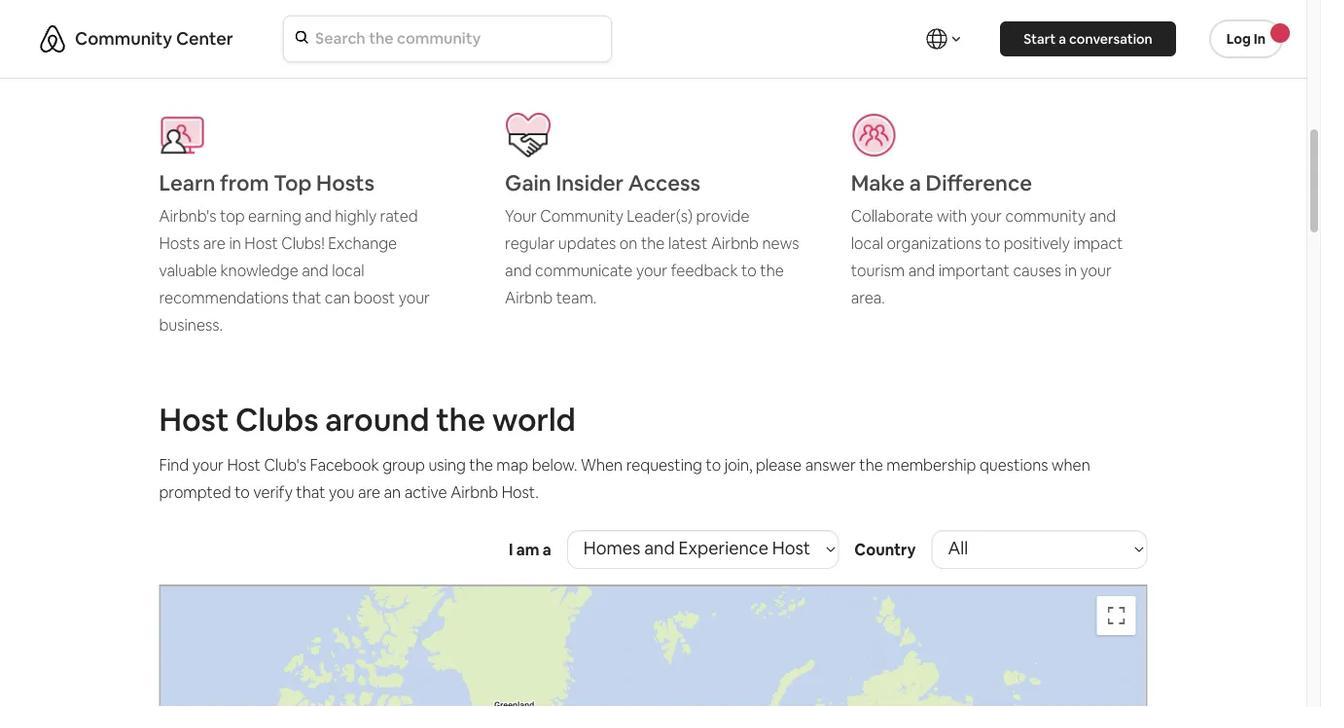 Task type: vqa. For each thing, say whether or not it's contained in the screenshot.
2nd "gli" from right
no



Task type: locate. For each thing, give the bounding box(es) containing it.
answer
[[805, 456, 856, 475]]

0 horizontal spatial a
[[543, 539, 551, 559]]

using
[[428, 456, 466, 475]]

clubs
[[236, 399, 319, 440]]

with
[[937, 207, 967, 226]]

your up 'prompted'
[[192, 456, 224, 475]]

access
[[628, 169, 701, 197]]

below.
[[532, 456, 577, 475]]

2 horizontal spatial airbnb
[[711, 234, 759, 253]]

airbnb's
[[159, 207, 216, 226]]

1 horizontal spatial hosts
[[316, 169, 375, 197]]

and up impact
[[1089, 207, 1116, 226]]

1 horizontal spatial are
[[358, 484, 380, 502]]

1 vertical spatial local
[[332, 262, 364, 281]]

hosts up highly on the top left
[[316, 169, 375, 197]]

hosts down the airbnb's
[[159, 234, 200, 253]]

start a conversation
[[1024, 30, 1153, 48]]

1 vertical spatial a
[[909, 169, 921, 197]]

in
[[1254, 30, 1266, 48]]

valuable
[[159, 262, 217, 281]]

top
[[220, 207, 245, 226]]

0 horizontal spatial local
[[332, 262, 364, 281]]

hosts inside the airbnb's top earning and highly rated hosts are in host clubs! exchange valuable knowledge and local recommendations that can boost your business.
[[159, 234, 200, 253]]

around
[[325, 399, 429, 440]]

in down top
[[229, 234, 241, 253]]

0 horizontal spatial in
[[229, 234, 241, 253]]

to
[[985, 234, 1000, 253], [741, 262, 757, 281], [706, 456, 721, 475], [235, 484, 250, 502]]

1 vertical spatial hosts
[[159, 234, 200, 253]]

learn
[[159, 169, 215, 197]]

top
[[274, 169, 312, 197]]

knowledge
[[220, 262, 298, 281]]

1 horizontal spatial a
[[909, 169, 921, 197]]

1 horizontal spatial local
[[851, 234, 883, 253]]

airbnb down the 'using'
[[451, 484, 498, 502]]

community right the airbnb image
[[75, 27, 172, 50]]

in inside collaborate with your community and local organizations to positively impact tourism and important causes in your area.
[[1065, 262, 1077, 281]]

community up the updates
[[540, 207, 623, 226]]

0 vertical spatial airbnb
[[711, 234, 759, 253]]

local up can
[[332, 262, 364, 281]]

that
[[292, 289, 321, 308], [296, 484, 325, 502]]

0 vertical spatial host
[[245, 234, 278, 253]]

important
[[938, 262, 1010, 281]]

in right causes
[[1065, 262, 1077, 281]]

positively
[[1004, 234, 1070, 253]]

communicate
[[535, 262, 633, 281]]

1 horizontal spatial community
[[540, 207, 623, 226]]

requesting
[[626, 456, 702, 475]]

to up important
[[985, 234, 1000, 253]]

airbnb
[[711, 234, 759, 253], [505, 289, 553, 308], [451, 484, 498, 502]]

to inside collaborate with your community and local organizations to positively impact tourism and important causes in your area.
[[985, 234, 1000, 253]]

your inside find your host club's facebook group using the map below. when requesting to join, please answer the membership questions when prompted to verify that you are an active airbnb host.
[[192, 456, 224, 475]]

2 vertical spatial airbnb
[[451, 484, 498, 502]]

country
[[855, 539, 916, 559]]

airbnb inside find your host club's facebook group using the map below. when requesting to join, please answer the membership questions when prompted to verify that you are an active airbnb host.
[[451, 484, 498, 502]]

your right boost on the left
[[399, 289, 430, 308]]

prompted
[[159, 484, 231, 502]]

host inside find your host club's facebook group using the map below. when requesting to join, please answer the membership questions when prompted to verify that you are an active airbnb host.
[[227, 456, 261, 475]]

are down top
[[203, 234, 226, 253]]

regular
[[505, 234, 555, 253]]

0 vertical spatial that
[[292, 289, 321, 308]]

are inside find your host club's facebook group using the map below. when requesting to join, please answer the membership questions when prompted to verify that you are an active airbnb host.
[[358, 484, 380, 502]]

log in link
[[1209, 19, 1283, 58]]

boost
[[354, 289, 395, 308]]

in
[[229, 234, 241, 253], [1065, 262, 1077, 281]]

a for make
[[909, 169, 921, 197]]

the left map
[[469, 456, 493, 475]]

airbnb's top earning and highly rated hosts are in host clubs! exchange valuable knowledge and local recommendations that can boost your business.
[[159, 207, 430, 335]]

0 vertical spatial community
[[75, 27, 172, 50]]

1 vertical spatial are
[[358, 484, 380, 502]]

local
[[851, 234, 883, 253], [332, 262, 364, 281]]

a right am
[[543, 539, 551, 559]]

1 vertical spatial airbnb
[[505, 289, 553, 308]]

host clubs around the world
[[159, 399, 576, 440]]

are left an
[[358, 484, 380, 502]]

local up tourism
[[851, 234, 883, 253]]

conversation
[[1069, 30, 1153, 48]]

community
[[75, 27, 172, 50], [540, 207, 623, 226]]

log
[[1227, 30, 1251, 48]]

hosts
[[316, 169, 375, 197], [159, 234, 200, 253]]

join,
[[725, 456, 753, 475]]

map region
[[126, 506, 1146, 707]]

group
[[383, 456, 425, 475]]

that left you
[[296, 484, 325, 502]]

0 vertical spatial in
[[229, 234, 241, 253]]

to right "feedback"
[[741, 262, 757, 281]]

to left verify
[[235, 484, 250, 502]]

community
[[1005, 207, 1086, 226]]

that left can
[[292, 289, 321, 308]]

leader(s)
[[627, 207, 693, 226]]

2 vertical spatial a
[[543, 539, 551, 559]]

host up knowledge
[[245, 234, 278, 253]]

find
[[159, 456, 189, 475]]

your community leader(s) provide regular updates on the latest airbnb news and communicate your feedback to the airbnb team.
[[505, 207, 799, 308]]

host.
[[502, 484, 539, 502]]

and
[[305, 207, 332, 226], [1089, 207, 1116, 226], [302, 262, 329, 281], [505, 262, 532, 281], [908, 262, 935, 281]]

causes
[[1013, 262, 1061, 281]]

a right start
[[1059, 30, 1066, 48]]

are inside the airbnb's top earning and highly rated hosts are in host clubs! exchange valuable knowledge and local recommendations that can boost your business.
[[203, 234, 226, 253]]

host up verify
[[227, 456, 261, 475]]

local inside collaborate with your community and local organizations to positively impact tourism and important causes in your area.
[[851, 234, 883, 253]]

0 vertical spatial are
[[203, 234, 226, 253]]

2 horizontal spatial a
[[1059, 30, 1066, 48]]

the up the 'using'
[[436, 399, 486, 440]]

latest
[[668, 234, 708, 253]]

2 vertical spatial host
[[227, 456, 261, 475]]

your inside the airbnb's top earning and highly rated hosts are in host clubs! exchange valuable knowledge and local recommendations that can boost your business.
[[399, 289, 430, 308]]

a right make
[[909, 169, 921, 197]]

0 horizontal spatial airbnb
[[451, 484, 498, 502]]

1 vertical spatial in
[[1065, 262, 1077, 281]]

and inside your community leader(s) provide regular updates on the latest airbnb news and communicate your feedback to the airbnb team.
[[505, 262, 532, 281]]

your down on
[[636, 262, 668, 281]]

host
[[245, 234, 278, 253], [159, 399, 229, 440], [227, 456, 261, 475]]

gain
[[505, 169, 551, 197]]

airbnb left team.
[[505, 289, 553, 308]]

facebook
[[310, 456, 379, 475]]

the right answer at the bottom right
[[859, 456, 883, 475]]

the
[[641, 234, 665, 253], [760, 262, 784, 281], [436, 399, 486, 440], [469, 456, 493, 475], [859, 456, 883, 475]]

and down regular
[[505, 262, 532, 281]]

a
[[1059, 30, 1066, 48], [909, 169, 921, 197], [543, 539, 551, 559]]

are
[[203, 234, 226, 253], [358, 484, 380, 502]]

business.
[[159, 316, 223, 335]]

0 vertical spatial local
[[851, 234, 883, 253]]

difference
[[926, 169, 1032, 197]]

area.
[[851, 289, 885, 308]]

None submit
[[294, 29, 310, 46]]

0 horizontal spatial are
[[203, 234, 226, 253]]

1 vertical spatial that
[[296, 484, 325, 502]]

0 horizontal spatial hosts
[[159, 234, 200, 253]]

gain insider access
[[505, 169, 701, 197]]

airbnb down 'provide'
[[711, 234, 759, 253]]

1 vertical spatial community
[[540, 207, 623, 226]]

that inside the airbnb's top earning and highly rated hosts are in host clubs! exchange valuable knowledge and local recommendations that can boost your business.
[[292, 289, 321, 308]]

your
[[971, 207, 1002, 226], [636, 262, 668, 281], [1080, 262, 1112, 281], [399, 289, 430, 308], [192, 456, 224, 475]]

in inside the airbnb's top earning and highly rated hosts are in host clubs! exchange valuable knowledge and local recommendations that can boost your business.
[[229, 234, 241, 253]]

airbnb image
[[38, 24, 67, 54]]

0 vertical spatial a
[[1059, 30, 1066, 48]]

host up find
[[159, 399, 229, 440]]

from
[[220, 169, 269, 197]]

1 horizontal spatial in
[[1065, 262, 1077, 281]]

collaborate with your community and local organizations to positively impact tourism and important causes in your area.
[[851, 207, 1123, 308]]

world
[[492, 399, 576, 440]]

am
[[516, 539, 539, 559]]



Task type: describe. For each thing, give the bounding box(es) containing it.
can
[[325, 289, 350, 308]]

Search text field
[[283, 16, 612, 62]]

earning
[[248, 207, 301, 226]]

start a conversation link
[[998, 19, 1178, 58]]

club's
[[264, 456, 306, 475]]

community inside your community leader(s) provide regular updates on the latest airbnb news and communicate your feedback to the airbnb team.
[[540, 207, 623, 226]]

questions
[[980, 456, 1048, 475]]

exchange
[[328, 234, 397, 253]]

i
[[509, 539, 513, 559]]

map
[[496, 456, 528, 475]]

organizations
[[887, 234, 982, 253]]

your inside your community leader(s) provide regular updates on the latest airbnb news and communicate your feedback to the airbnb team.
[[636, 262, 668, 281]]

your right with
[[971, 207, 1002, 226]]

make
[[851, 169, 905, 197]]

rated
[[380, 207, 418, 226]]

insider
[[556, 169, 624, 197]]

an
[[384, 484, 401, 502]]

the right on
[[641, 234, 665, 253]]

tourism
[[851, 262, 905, 281]]

i am a
[[509, 539, 551, 559]]

when
[[1052, 456, 1090, 475]]

0 vertical spatial hosts
[[316, 169, 375, 197]]

1 vertical spatial host
[[159, 399, 229, 440]]

make a difference
[[851, 169, 1032, 197]]

and down clubs!
[[302, 262, 329, 281]]

membership
[[887, 456, 976, 475]]

the down news
[[760, 262, 784, 281]]

active
[[404, 484, 447, 502]]

to left the "join," on the right
[[706, 456, 721, 475]]

1 horizontal spatial airbnb
[[505, 289, 553, 308]]

recommendations
[[159, 289, 289, 308]]

on
[[620, 234, 638, 253]]

host inside the airbnb's top earning and highly rated hosts are in host clubs! exchange valuable knowledge and local recommendations that can boost your business.
[[245, 234, 278, 253]]

updates
[[558, 234, 616, 253]]

center
[[176, 27, 233, 50]]

collaborate
[[851, 207, 933, 226]]

community center link
[[67, 27, 233, 50]]

feedback
[[671, 262, 738, 281]]

your down impact
[[1080, 262, 1112, 281]]

when
[[581, 456, 623, 475]]

to inside your community leader(s) provide regular updates on the latest airbnb news and communicate your feedback to the airbnb team.
[[741, 262, 757, 281]]

local inside the airbnb's top earning and highly rated hosts are in host clubs! exchange valuable knowledge and local recommendations that can boost your business.
[[332, 262, 364, 281]]

log in
[[1227, 30, 1266, 48]]

your
[[505, 207, 537, 226]]

and up clubs!
[[305, 207, 332, 226]]

and down organizations
[[908, 262, 935, 281]]

find your host club's facebook group using the map below. when requesting to join, please answer the membership questions when prompted to verify that you are an active airbnb host.
[[159, 456, 1090, 502]]

a for start
[[1059, 30, 1066, 48]]

you
[[329, 484, 354, 502]]

0 horizontal spatial community
[[75, 27, 172, 50]]

provide
[[696, 207, 750, 226]]

verify
[[253, 484, 293, 502]]

impact
[[1073, 234, 1123, 253]]

that inside find your host club's facebook group using the map below. when requesting to join, please answer the membership questions when prompted to verify that you are an active airbnb host.
[[296, 484, 325, 502]]

team.
[[556, 289, 597, 308]]

please
[[756, 456, 802, 475]]

highly
[[335, 207, 377, 226]]

learn from top hosts
[[159, 169, 375, 197]]

start
[[1024, 30, 1056, 48]]

language image
[[925, 28, 948, 50]]

news
[[762, 234, 799, 253]]

clubs!
[[281, 234, 325, 253]]

community center
[[75, 27, 233, 50]]



